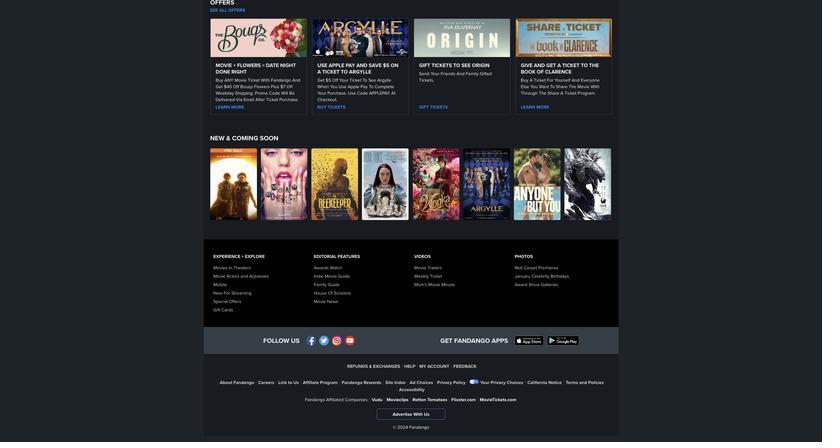 Task type: describe. For each thing, give the bounding box(es) containing it.
carpet
[[524, 264, 537, 271]]

your privacy choices button
[[467, 379, 524, 386]]

experience + explore
[[213, 253, 265, 260]]

date
[[266, 61, 279, 69]]

january celebrity birthdays link
[[515, 273, 569, 279]]

movieclips link
[[385, 396, 409, 403]]

gifted
[[480, 70, 492, 77]]

flixster.com link
[[449, 396, 477, 403]]

feedback
[[454, 363, 477, 370]]

to inside use apple pay and save $5 on a ticket to argylle get $5 off your ticket to see argylle when you use apple pay to complete your purchase. use code applepay at checkout. buy tickets
[[341, 68, 348, 75]]

movies in theaters movie actors and actresses mobile new for streaming special offers gift cards
[[213, 264, 269, 313]]

editorial
[[314, 253, 337, 260]]

0 horizontal spatial your
[[318, 90, 326, 96]]

link to us
[[278, 379, 299, 386]]

movietickets.com
[[480, 396, 517, 403]]

refunds & exchanges
[[347, 363, 400, 370]]

1 feedback link from the left
[[451, 363, 477, 370]]

a right get
[[558, 61, 561, 69]]

origin
[[472, 61, 490, 69]]

0 vertical spatial new
[[210, 133, 225, 143]]

gift tickets
[[419, 104, 448, 110]]

to inside "gift tickets to see origin send your friends and family gifted tickets."
[[453, 61, 460, 69]]

gift for gift tickets
[[419, 104, 429, 110]]

actresses
[[249, 273, 269, 279]]

group containing refunds & exchanges
[[204, 354, 619, 436]]

tickets for gift tickets
[[430, 104, 448, 110]]

more inside movie + flowers = date night done right buy any movie ticket with fandango and get $40 off bouqs flowers plus $7 off weekday shipping. promo code will be delivered via email after ticket purchase. learn more
[[231, 104, 244, 110]]

award show galleries link
[[515, 281, 558, 288]]

ticket inside the give and get a ticket to the book of clarence buy a ticket for yourself and everyone else you want to share the movie with through the share a ticket program.
[[565, 90, 577, 96]]

buy inside the give and get a ticket to the book of clarence buy a ticket for yourself and everyone else you want to share the movie with through the share a ticket program.
[[521, 77, 529, 83]]

minute
[[442, 281, 455, 288]]

gift cards link
[[213, 307, 233, 313]]

fandango right about
[[234, 379, 254, 386]]

get
[[546, 61, 556, 69]]

& for refunds
[[369, 363, 372, 370]]

theaters
[[234, 264, 251, 271]]

learn inside movie + flowers = date night done right buy any movie ticket with fandango and get $40 off bouqs flowers plus $7 off weekday shipping. promo code will be delivered via email after ticket purchase. learn more
[[216, 104, 230, 110]]

family
[[314, 281, 327, 288]]

companies:
[[345, 396, 369, 403]]

argylle
[[377, 77, 391, 83]]

1 choices from the left
[[417, 379, 433, 386]]

movie inside movies in theaters movie actors and actresses mobile new for streaming special offers gift cards
[[213, 273, 226, 279]]

indie movie guide link
[[314, 273, 350, 279]]

and inside the give and get a ticket to the book of clarence buy a ticket for yourself and everyone else you want to share the movie with through the share a ticket program.
[[572, 77, 580, 83]]

get
[[216, 83, 223, 90]]

movie
[[216, 61, 232, 69]]

my
[[420, 363, 426, 370]]

help link
[[402, 363, 416, 370]]

get inside 'group'
[[441, 336, 453, 345]]

special offers link
[[213, 298, 241, 305]]

us inside follow us group
[[291, 336, 300, 345]]

to up pay
[[363, 77, 367, 83]]

actors
[[227, 273, 239, 279]]

+ for experience
[[242, 253, 244, 260]]

1 vertical spatial $5
[[326, 77, 331, 83]]

premieres
[[538, 264, 559, 271]]

+ for movie
[[233, 61, 236, 69]]

group containing photos
[[512, 252, 612, 289]]

give and get a ticket to the book of clarence image
[[516, 19, 612, 57]]

fandango down affiliate
[[305, 396, 325, 403]]

buy tickets link
[[318, 104, 403, 110]]

gift tickets link
[[419, 104, 505, 110]]

code inside use apple pay and save $5 on a ticket to argylle get $5 off your ticket to see argylle when you use apple pay to complete your purchase. use code applepay at checkout. buy tickets
[[357, 90, 368, 96]]

0 vertical spatial guide
[[338, 273, 350, 279]]

movie inside the give and get a ticket to the book of clarence buy a ticket for yourself and everyone else you want to share the movie with through the share a ticket program.
[[578, 83, 590, 90]]

and inside movies in theaters movie actors and actresses mobile new for streaming special offers gift cards
[[241, 273, 248, 279]]

pay
[[361, 83, 368, 90]]

rotten tomatoes
[[413, 396, 447, 403]]

apps
[[492, 336, 508, 345]]

a down the share
[[561, 90, 564, 96]]

affiliate program
[[303, 379, 338, 386]]

affiliated
[[326, 396, 344, 403]]

affiliate
[[303, 379, 319, 386]]

movie news link
[[314, 298, 338, 305]]

about fandango
[[220, 379, 254, 386]]

galleries
[[541, 281, 558, 288]]

share
[[556, 83, 568, 90]]

ticket right after
[[266, 96, 278, 103]]

and inside movie + flowers = date night done right buy any movie ticket with fandango and get $40 off bouqs flowers plus $7 off weekday shipping. promo code will be delivered via email after ticket purchase. learn more
[[292, 77, 300, 83]]

want
[[539, 83, 549, 90]]

give
[[521, 61, 533, 69]]

your
[[480, 379, 490, 386]]

accessibility link
[[397, 386, 425, 393]]

your inside "gift tickets to see origin send your friends and family gifted tickets."
[[431, 70, 440, 77]]

group containing follow us
[[204, 327, 619, 354]]

mobile link
[[213, 281, 227, 288]]

follow us group
[[210, 327, 411, 354]]

a inside use apple pay and save $5 on a ticket to argylle get $5 off your ticket to see argylle when you use apple pay to complete your purchase. use code applepay at checkout. buy tickets
[[318, 68, 321, 75]]

california
[[528, 379, 547, 386]]

©
[[393, 424, 396, 431]]

and inside the give and get a ticket to the book of clarence buy a ticket for yourself and everyone else you want to share the movie with through the share a ticket program.
[[534, 61, 545, 69]]

family guide link
[[314, 281, 340, 288]]

movies in theaters link
[[213, 264, 251, 271]]

© 2024 fandango
[[393, 424, 429, 431]]

new for streaming link
[[213, 290, 252, 296]]

rotten tomatoes link
[[410, 396, 448, 403]]

tickets inside use apple pay and save $5 on a ticket to argylle get $5 off your ticket to see argylle when you use apple pay to complete your purchase. use code applepay at checkout. buy tickets
[[328, 104, 346, 110]]

plus
[[271, 83, 279, 90]]

weekly ticket link
[[414, 273, 442, 279]]

apple
[[329, 61, 344, 69]]

help
[[404, 363, 416, 370]]

applepay
[[369, 90, 390, 96]]

see all offers link
[[210, 7, 612, 13]]

when
[[318, 83, 329, 90]]

learn more link for movie + flowers = date night done right
[[216, 104, 301, 110]]

fandango inside 'group'
[[454, 336, 490, 345]]

0 vertical spatial see
[[210, 7, 218, 13]]

delivered
[[216, 96, 235, 103]]

to inside the give and get a ticket to the book of clarence buy a ticket for yourself and everyone else you want to share the movie with through the share a ticket program.
[[550, 83, 555, 90]]

via
[[236, 96, 242, 103]]

group containing videos
[[411, 252, 512, 289]]

terms and policies accessibility
[[399, 379, 604, 393]]

buy
[[318, 104, 327, 110]]

ticket inside "movie trailers weekly ticket mom's movie minute"
[[430, 273, 442, 279]]

screams
[[334, 290, 351, 296]]

soon
[[260, 133, 278, 143]]

movie down awards watch link
[[325, 273, 337, 279]]

group containing fandango affiliated companies:
[[207, 396, 615, 404]]

photos
[[515, 253, 533, 260]]

clarence
[[545, 68, 572, 75]]

careers
[[258, 379, 274, 386]]

get fandango apps group
[[411, 327, 612, 354]]

through
[[521, 90, 538, 96]]

site index
[[386, 379, 406, 386]]

group inside get fandango apps 'group'
[[515, 336, 583, 345]]

bouqs
[[240, 83, 253, 90]]

movie trailers link
[[414, 264, 442, 271]]

1 privacy from the left
[[437, 379, 452, 386]]

policy
[[453, 379, 466, 386]]

2 learn from the left
[[521, 104, 535, 110]]

movie inside movie + flowers = date night done right buy any movie ticket with fandango and get $40 off bouqs flowers plus $7 off weekday shipping. promo code will be delivered via email after ticket purchase. learn more
[[235, 77, 247, 83]]

house
[[314, 290, 327, 296]]

to inside group
[[288, 379, 292, 386]]

a
[[530, 77, 533, 83]]

terms and policies link
[[564, 379, 605, 386]]

site index link
[[383, 379, 406, 386]]



Task type: locate. For each thing, give the bounding box(es) containing it.
all
[[219, 7, 227, 13]]

2 choices from the left
[[507, 379, 523, 386]]

0 horizontal spatial to
[[341, 68, 348, 75]]

1 horizontal spatial see
[[462, 61, 471, 69]]

0 horizontal spatial off
[[233, 83, 239, 90]]

0 horizontal spatial the
[[539, 90, 547, 96]]

guide down watch
[[338, 273, 350, 279]]

ticket inside use apple pay and save $5 on a ticket to argylle get $5 off your ticket to see argylle when you use apple pay to complete your purchase. use code applepay at checkout. buy tickets
[[350, 77, 362, 83]]

1 horizontal spatial learn
[[521, 104, 535, 110]]

careers link
[[256, 379, 275, 386]]

tickets down tickets.
[[430, 104, 448, 110]]

on
[[391, 61, 399, 69]]

+ up theaters
[[242, 253, 244, 260]]

0 horizontal spatial movie
[[235, 77, 247, 83]]

choices left california
[[507, 379, 523, 386]]

to up use
[[341, 68, 348, 75]]

2 you from the left
[[531, 83, 538, 90]]

0 horizontal spatial +
[[233, 61, 236, 69]]

group
[[210, 252, 612, 314], [210, 252, 311, 314], [311, 252, 411, 306], [411, 252, 512, 289], [512, 252, 612, 289], [204, 327, 619, 354], [515, 336, 583, 345], [204, 354, 619, 436], [207, 396, 615, 404]]

0 vertical spatial &
[[226, 133, 231, 143]]

follow us
[[263, 336, 300, 345]]

vudu link
[[370, 396, 383, 403]]

and right 'terms'
[[579, 379, 587, 386]]

2 and from the left
[[534, 61, 545, 69]]

and inside terms and policies accessibility
[[579, 379, 587, 386]]

code down pay
[[357, 90, 368, 96]]

movie actors and actresses link
[[213, 273, 269, 279]]

flowers
[[237, 61, 261, 69]]

use apple pay and save $5 on a ticket to argylle image
[[312, 19, 408, 57]]

+ inside movie + flowers = date night done right buy any movie ticket with fandango and get $40 off bouqs flowers plus $7 off weekday shipping. promo code will be delivered via email after ticket purchase. learn more
[[233, 61, 236, 69]]

2 horizontal spatial off
[[332, 77, 338, 83]]

2 buy from the left
[[521, 77, 529, 83]]

movie up the mobile
[[213, 273, 226, 279]]

0 horizontal spatial you
[[330, 83, 338, 90]]

0 horizontal spatial code
[[269, 90, 280, 96]]

affiliate program link
[[301, 379, 338, 386]]

1 horizontal spatial +
[[242, 253, 244, 260]]

new inside movies in theaters movie actors and actresses mobile new for streaming special offers gift cards
[[213, 290, 223, 296]]

complete
[[375, 83, 394, 90]]

awards watch link
[[314, 264, 342, 271]]

mom's movie minute link
[[414, 281, 455, 288]]

tickets for gift tickets to see origin send your friends and family gifted tickets.
[[432, 61, 452, 69]]

us right link
[[293, 379, 299, 386]]

privacy policy
[[437, 379, 466, 386]]

1 horizontal spatial code
[[357, 90, 368, 96]]

2 horizontal spatial your
[[431, 70, 440, 77]]

your up tickets.
[[431, 70, 440, 77]]

tickets down checkout.
[[328, 104, 346, 110]]

program.
[[578, 90, 596, 96]]

advertise
[[393, 411, 412, 418]]

ticket up mom's movie minute link
[[430, 273, 442, 279]]

ticket up the yourself
[[562, 61, 580, 69]]

for
[[547, 77, 554, 83]]

of
[[328, 290, 333, 296]]

ticket
[[248, 77, 260, 83], [350, 77, 362, 83], [534, 77, 546, 83], [266, 96, 278, 103]]

ticket up want
[[534, 77, 546, 83]]

offers
[[228, 7, 245, 13]]

gift for gift tickets to see origin send your friends and family gifted tickets.
[[419, 61, 430, 69]]

2 code from the left
[[357, 90, 368, 96]]

0 horizontal spatial &
[[226, 133, 231, 143]]

2 vertical spatial us
[[424, 411, 430, 418]]

1 buy from the left
[[216, 77, 223, 83]]

right
[[232, 68, 247, 75]]

to left the
[[581, 61, 588, 69]]

fandango inside movie + flowers = date night done right buy any movie ticket with fandango and get $40 off bouqs flowers plus $7 off weekday shipping. promo code will be delivered via email after ticket purchase. learn more
[[271, 77, 291, 83]]

to right link
[[288, 379, 292, 386]]

to up friends
[[453, 61, 460, 69]]

1 horizontal spatial get
[[441, 336, 453, 345]]

to inside the give and get a ticket to the book of clarence buy a ticket for yourself and everyone else you want to share the movie with through the share a ticket program.
[[581, 61, 588, 69]]

link
[[278, 379, 287, 386]]

1 horizontal spatial off
[[287, 83, 293, 90]]

and right the yourself
[[572, 77, 580, 83]]

with inside the give and get a ticket to the book of clarence buy a ticket for yourself and everyone else you want to share the movie with through the share a ticket program.
[[591, 83, 600, 90]]

with up flowers
[[261, 77, 270, 83]]

1 horizontal spatial the
[[569, 83, 577, 90]]

1 code from the left
[[269, 90, 280, 96]]

1 and from the left
[[357, 61, 368, 69]]

1 horizontal spatial and
[[534, 61, 545, 69]]

see all offers
[[210, 7, 245, 13]]

privacy policy link
[[435, 379, 466, 386]]

ticket up when
[[322, 68, 340, 75]]

ad
[[410, 379, 416, 386]]

red carpet premieres january celebrity birthdays award show galleries
[[515, 264, 569, 288]]

0 horizontal spatial and
[[357, 61, 368, 69]]

ad choices link
[[408, 379, 434, 386]]

index
[[395, 379, 406, 386]]

the down want
[[539, 90, 547, 96]]

us for link to us
[[293, 379, 299, 386]]

to
[[363, 77, 367, 83], [369, 83, 374, 90], [550, 83, 555, 90], [288, 379, 292, 386]]

ticket down the share
[[565, 90, 577, 96]]

gift tickets to see origin image
[[414, 19, 510, 57]]

new & coming soon
[[210, 133, 278, 143]]

1 vertical spatial us
[[293, 379, 299, 386]]

you inside use apple pay and save $5 on a ticket to argylle get $5 off your ticket to see argylle when you use apple pay to complete your purchase. use code applepay at checkout. buy tickets
[[330, 83, 338, 90]]

award
[[515, 281, 528, 288]]

fandango rewards link
[[340, 379, 382, 386]]

0 vertical spatial ticket
[[565, 90, 577, 96]]

1 horizontal spatial buy
[[521, 77, 529, 83]]

at
[[391, 90, 396, 96]]

purchase. down use
[[328, 90, 347, 96]]

movie up the weekly
[[414, 264, 426, 271]]

weekday
[[216, 90, 234, 96]]

new down the mobile
[[213, 290, 223, 296]]

us inside advertise with us "link"
[[424, 411, 430, 418]]

ticket inside the give and get a ticket to the book of clarence buy a ticket for yourself and everyone else you want to share the movie with through the share a ticket program.
[[534, 77, 546, 83]]

1 learn more link from the left
[[216, 104, 301, 110]]

promo
[[255, 90, 268, 96]]

more down the 'share'
[[537, 104, 549, 110]]

$5 up when
[[326, 77, 331, 83]]

tickets inside "gift tickets to see origin send your friends and family gifted tickets."
[[432, 61, 452, 69]]

fandango down refunds
[[342, 379, 363, 386]]

fandango down with
[[409, 424, 429, 431]]

1 vertical spatial +
[[242, 253, 244, 260]]

learn down through
[[521, 104, 535, 110]]

privacy right your
[[491, 379, 506, 386]]

ticket inside use apple pay and save $5 on a ticket to argylle get $5 off your ticket to see argylle when you use apple pay to complete your purchase. use code applepay at checkout. buy tickets
[[322, 68, 340, 75]]

& left coming
[[226, 133, 231, 143]]

off right $7
[[287, 83, 293, 90]]

vudu
[[372, 396, 383, 403]]

use
[[318, 61, 327, 69]]

0 horizontal spatial learn more link
[[216, 104, 301, 110]]

to up the 'share'
[[550, 83, 555, 90]]

1 horizontal spatial your
[[340, 77, 348, 83]]

ticket up apple
[[350, 77, 362, 83]]

& inside group
[[369, 363, 372, 370]]

code inside movie + flowers = date night done right buy any movie ticket with fandango and get $40 off bouqs flowers plus $7 off weekday shipping. promo code will be delivered via email after ticket purchase. learn more
[[269, 90, 280, 96]]

buy up get
[[216, 77, 223, 83]]

fandango affiliated companies:
[[305, 396, 370, 403]]

a up when
[[318, 68, 321, 75]]

learn more link down after
[[216, 104, 301, 110]]

purchase. inside use apple pay and save $5 on a ticket to argylle get $5 off your ticket to see argylle when you use apple pay to complete your purchase. use code applepay at checkout. buy tickets
[[328, 90, 347, 96]]

see up family
[[462, 61, 471, 69]]

and inside "gift tickets to see origin send your friends and family gifted tickets."
[[457, 70, 465, 77]]

0 horizontal spatial see
[[210, 7, 218, 13]]

off
[[332, 77, 338, 83], [233, 83, 239, 90], [287, 83, 293, 90]]

get up when
[[318, 77, 325, 83]]

purchase. inside movie + flowers = date night done right buy any movie ticket with fandango and get $40 off bouqs flowers plus $7 off weekday shipping. promo code will be delivered via email after ticket purchase. learn more
[[279, 96, 299, 103]]

new
[[210, 133, 225, 143], [213, 290, 223, 296]]

movie up program.
[[578, 83, 590, 90]]

january
[[515, 273, 531, 279]]

2 horizontal spatial to
[[581, 61, 588, 69]]

guide
[[338, 273, 350, 279], [328, 281, 340, 288]]

guide up house of screams link
[[328, 281, 340, 288]]

learn more link for give and get a ticket to the book of clarence
[[521, 104, 607, 110]]

1 horizontal spatial choices
[[507, 379, 523, 386]]

1 you from the left
[[330, 83, 338, 90]]

1 horizontal spatial more
[[537, 104, 549, 110]]

policies
[[588, 379, 604, 386]]

see left all
[[210, 7, 218, 13]]

mom's
[[414, 281, 427, 288]]

1 horizontal spatial learn more link
[[521, 104, 607, 110]]

2 privacy from the left
[[491, 379, 506, 386]]

explore
[[245, 253, 265, 260]]

1 horizontal spatial to
[[453, 61, 460, 69]]

0 horizontal spatial buy
[[216, 77, 223, 83]]

2 learn more link from the left
[[521, 104, 607, 110]]

1 gift from the top
[[419, 61, 430, 69]]

off right '$40'
[[233, 83, 239, 90]]

tickets up friends
[[432, 61, 452, 69]]

send
[[419, 70, 430, 77]]

flixster.com
[[452, 396, 476, 403]]

more down via
[[231, 104, 244, 110]]

& right refunds
[[369, 363, 372, 370]]

to
[[453, 61, 460, 69], [581, 61, 588, 69], [341, 68, 348, 75]]

to down see
[[369, 83, 374, 90]]

ticket inside the give and get a ticket to the book of clarence buy a ticket for yourself and everyone else you want to share the movie with through the share a ticket program.
[[562, 61, 580, 69]]

gift down tickets.
[[419, 104, 429, 110]]

gift up send
[[419, 61, 430, 69]]

+ right movie
[[233, 61, 236, 69]]

you down a
[[531, 83, 538, 90]]

1 horizontal spatial with
[[591, 83, 600, 90]]

you
[[330, 83, 338, 90], [531, 83, 538, 90]]

1 horizontal spatial ticket
[[562, 61, 580, 69]]

0 vertical spatial get
[[318, 77, 325, 83]]

0 horizontal spatial $5
[[326, 77, 331, 83]]

1 vertical spatial get
[[441, 336, 453, 345]]

use
[[339, 83, 347, 90]]

group containing editorial features
[[311, 252, 411, 306]]

privacy left 'policy'
[[437, 379, 452, 386]]

movie down house
[[314, 298, 326, 305]]

1 horizontal spatial purchase.
[[328, 90, 347, 96]]

share
[[548, 90, 559, 96]]

ticket
[[562, 61, 580, 69], [322, 68, 340, 75]]

buy left a
[[521, 77, 529, 83]]

0 vertical spatial gift
[[419, 61, 430, 69]]

0 horizontal spatial ticket
[[430, 273, 442, 279]]

choices right the ad
[[417, 379, 433, 386]]

1 horizontal spatial ticket
[[565, 90, 577, 96]]

ticket up bouqs
[[248, 77, 260, 83]]

0 horizontal spatial with
[[261, 77, 270, 83]]

purchase. down be
[[279, 96, 299, 103]]

1 vertical spatial &
[[369, 363, 372, 370]]

0 horizontal spatial learn
[[216, 104, 230, 110]]

movie + flowers = date night done right image
[[211, 19, 306, 57]]

special
[[213, 298, 228, 305]]

1 horizontal spatial you
[[531, 83, 538, 90]]

fandango up feedback
[[454, 336, 490, 345]]

and left family
[[457, 70, 465, 77]]

0 horizontal spatial more
[[231, 104, 244, 110]]

1 vertical spatial guide
[[328, 281, 340, 288]]

book
[[521, 68, 536, 75]]

0 horizontal spatial purchase.
[[279, 96, 299, 103]]

code
[[269, 90, 280, 96], [357, 90, 368, 96]]

0 horizontal spatial get
[[318, 77, 325, 83]]

1 horizontal spatial $5
[[383, 61, 390, 69]]

1 vertical spatial gift
[[419, 104, 429, 110]]

flowers
[[254, 83, 270, 90]]

the right the share
[[569, 83, 577, 90]]

your up use
[[340, 77, 348, 83]]

exchanges
[[373, 363, 400, 370]]

after
[[256, 96, 265, 103]]

be
[[289, 90, 295, 96]]

buy inside movie + flowers = date night done right buy any movie ticket with fandango and get $40 off bouqs flowers plus $7 off weekday shipping. promo code will be delivered via email after ticket purchase. learn more
[[216, 77, 223, 83]]

$5 left on
[[383, 61, 390, 69]]

and
[[357, 61, 368, 69], [534, 61, 545, 69]]

1 learn from the left
[[216, 104, 230, 110]]

with down everyone
[[591, 83, 600, 90]]

1 horizontal spatial privacy
[[491, 379, 506, 386]]

1 more from the left
[[231, 104, 244, 110]]

1 vertical spatial new
[[213, 290, 223, 296]]

family
[[466, 70, 479, 77]]

and inside use apple pay and save $5 on a ticket to argylle get $5 off your ticket to see argylle when you use apple pay to complete your purchase. use code applepay at checkout. buy tickets
[[357, 61, 368, 69]]

and up be
[[292, 77, 300, 83]]

1 horizontal spatial &
[[369, 363, 372, 370]]

0 horizontal spatial ticket
[[322, 68, 340, 75]]

and down theaters
[[241, 273, 248, 279]]

ad choices
[[410, 379, 433, 386]]

about
[[220, 379, 232, 386]]

see inside "gift tickets to see origin send your friends and family gifted tickets."
[[462, 61, 471, 69]]

1 vertical spatial ticket
[[430, 273, 442, 279]]

us right with
[[424, 411, 430, 418]]

movie + flowers = date night done right buy any movie ticket with fandango and get $40 off bouqs flowers plus $7 off weekday shipping. promo code will be delivered via email after ticket purchase. learn more
[[216, 61, 300, 110]]

birthdays
[[551, 273, 569, 279]]

off down apple
[[332, 77, 338, 83]]

1 horizontal spatial movie
[[578, 83, 590, 90]]

advertise with us
[[393, 411, 430, 418]]

fandango up $7
[[271, 77, 291, 83]]

2 feedback link from the left
[[454, 363, 477, 370]]

learn down the "delivered"
[[216, 104, 230, 110]]

weekly
[[414, 273, 429, 279]]

get up account
[[441, 336, 453, 345]]

you left use
[[330, 83, 338, 90]]

0 vertical spatial +
[[233, 61, 236, 69]]

0 vertical spatial $5
[[383, 61, 390, 69]]

use apple pay and save $5 on a ticket to argylle get $5 off your ticket to see argylle when you use apple pay to complete your purchase. use code applepay at checkout. buy tickets
[[318, 61, 399, 110]]

in
[[229, 264, 232, 271]]

and right pay
[[357, 61, 368, 69]]

with
[[413, 411, 423, 418]]

1 vertical spatial see
[[462, 61, 471, 69]]

cards
[[221, 307, 233, 313]]

and left get
[[534, 61, 545, 69]]

movies
[[213, 264, 228, 271]]

gift inside "gift tickets to see origin send your friends and family gifted tickets."
[[419, 61, 430, 69]]

see
[[369, 77, 376, 83]]

0 horizontal spatial privacy
[[437, 379, 452, 386]]

house of screams link
[[314, 290, 351, 296]]

videos
[[414, 253, 431, 260]]

$40
[[224, 83, 232, 90]]

everyone
[[581, 77, 600, 83]]

us for advertise with us
[[424, 411, 430, 418]]

with inside movie + flowers = date night done right buy any movie ticket with fandango and get $40 off bouqs flowers plus $7 off weekday shipping. promo code will be delivered via email after ticket purchase. learn more
[[261, 77, 270, 83]]

your down when
[[318, 90, 326, 96]]

red carpet premieres link
[[515, 264, 559, 271]]

off inside use apple pay and save $5 on a ticket to argylle get $5 off your ticket to see argylle when you use apple pay to complete your purchase. use code applepay at checkout. buy tickets
[[332, 77, 338, 83]]

new left coming
[[210, 133, 225, 143]]

& for new
[[226, 133, 231, 143]]

2 gift from the top
[[419, 104, 429, 110]]

movie down right
[[235, 77, 247, 83]]

0 vertical spatial us
[[291, 336, 300, 345]]

you inside the give and get a ticket to the book of clarence buy a ticket for yourself and everyone else you want to share the movie with through the share a ticket program.
[[531, 83, 538, 90]]

california notice link
[[525, 379, 563, 386]]

get inside use apple pay and save $5 on a ticket to argylle get $5 off your ticket to see argylle when you use apple pay to complete your purchase. use code applepay at checkout. buy tickets
[[318, 77, 325, 83]]

features
[[338, 253, 360, 260]]

experience
[[213, 253, 240, 260]]

us right follow
[[291, 336, 300, 345]]

done
[[216, 68, 230, 75]]

0 horizontal spatial choices
[[417, 379, 433, 386]]

code down plus
[[269, 90, 280, 96]]

learn more link down the 'share'
[[521, 104, 607, 110]]

2 more from the left
[[537, 104, 549, 110]]

movie down weekly ticket "link" in the right bottom of the page
[[428, 281, 440, 288]]

purchase.
[[328, 90, 347, 96], [279, 96, 299, 103]]



Task type: vqa. For each thing, say whether or not it's contained in the screenshot.
code within the "MOVIE + FLOWERS = DATE NIGHT DONE RIGHT Buy ANY movie ticket with Fandango and get $40 off Bouqs flowers plus $7 off weekday shipping. Promo code will be delivered via email after ticket purchase. LEARN MORE"
yes



